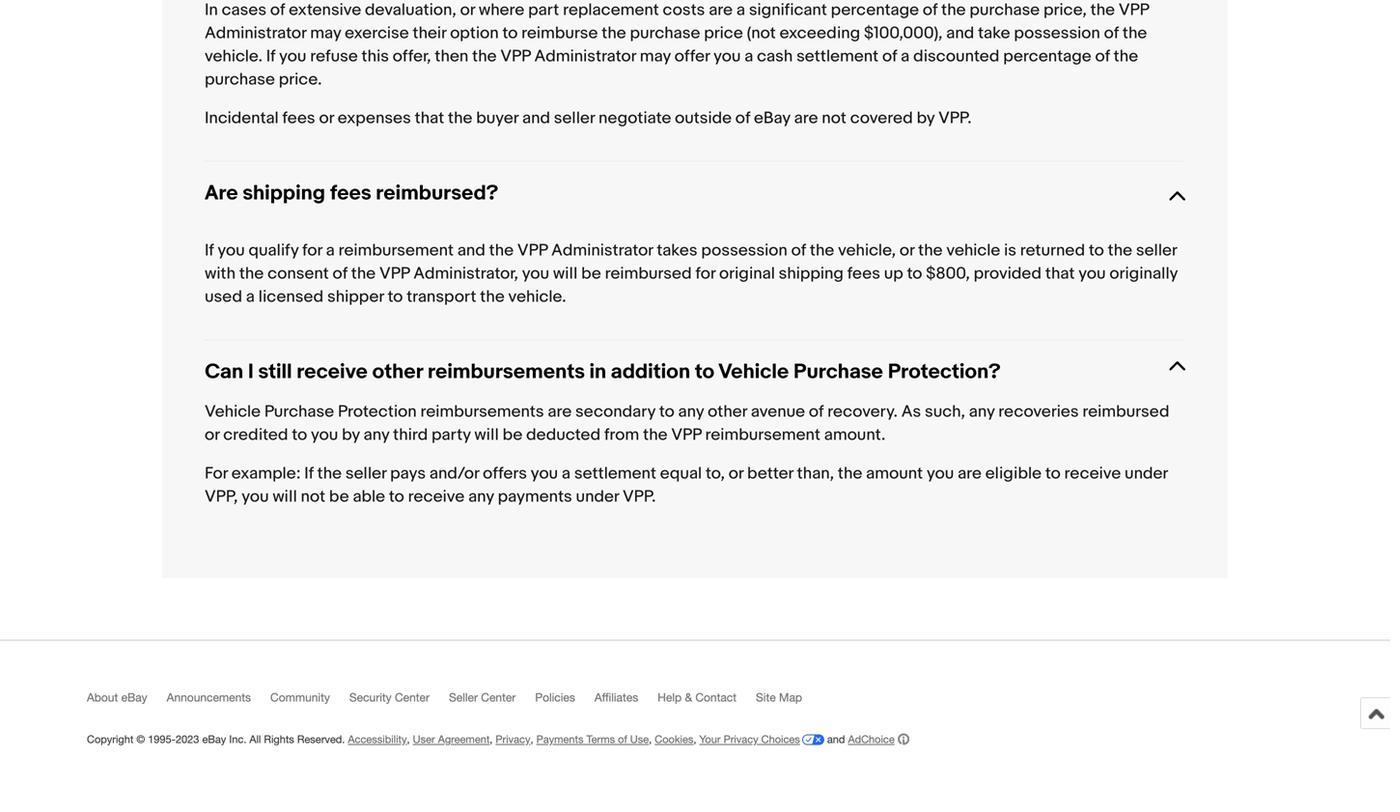 Task type: vqa. For each thing, say whether or not it's contained in the screenshot.
if to the middle
yes



Task type: locate. For each thing, give the bounding box(es) containing it.
center right the security
[[395, 690, 430, 704]]

a up consent
[[326, 240, 335, 261]]

1 horizontal spatial reimbursed
[[1083, 402, 1170, 422]]

0 horizontal spatial will
[[273, 487, 297, 507]]

0 vertical spatial administrator
[[205, 23, 306, 43]]

adchoice link
[[848, 733, 909, 745]]

incidental fees or expenses that the buyer and seller negotiate outside of ebay are not covered by vpp.
[[205, 108, 972, 128]]

copyright
[[87, 733, 134, 745]]

1 horizontal spatial vehicle.
[[508, 287, 566, 307]]

receive
[[297, 360, 368, 383], [1065, 464, 1121, 484], [408, 487, 465, 507]]

privacy
[[496, 733, 531, 745], [724, 733, 759, 745]]

not left covered
[[822, 108, 847, 128]]

shipping down vehicle,
[[779, 264, 844, 284]]

1 vertical spatial under
[[576, 487, 619, 507]]

possession
[[1014, 23, 1101, 43], [701, 240, 788, 261]]

are left covered
[[794, 108, 818, 128]]

addition
[[611, 360, 691, 383]]

to
[[503, 23, 518, 43], [1089, 240, 1104, 261], [907, 264, 923, 284], [388, 287, 403, 307], [695, 360, 715, 383], [659, 402, 675, 422], [292, 425, 307, 445], [1046, 464, 1061, 484], [389, 487, 404, 507]]

2 horizontal spatial seller
[[1136, 240, 1177, 261]]

center
[[395, 690, 430, 704], [481, 690, 516, 704]]

0 vertical spatial vpp.
[[939, 108, 972, 128]]

shipping up qualify
[[243, 181, 325, 204]]

0 horizontal spatial be
[[329, 487, 349, 507]]

protection?
[[888, 360, 1001, 383]]

you down price
[[714, 46, 741, 67]]

center right the seller
[[481, 690, 516, 704]]

you down example:
[[242, 487, 269, 507]]

are inside vehicle purchase protection reimbursements are secondary to any other avenue of recovery. as such, any recoveries reimbursed or credited to you by any third party will be deducted from the vpp reimbursement amount.
[[548, 402, 572, 422]]

to right addition
[[695, 360, 715, 383]]

, left payments
[[531, 733, 534, 745]]

1 vertical spatial for
[[696, 264, 716, 284]]

and inside if you qualify for a reimbursement and the vpp administrator takes possession of the vehicle, or the vehicle is returned to the seller with the consent of the vpp administrator, you will be reimbursed for original shipping fees up to $800, provided that you originally used a licensed                 shipper to transport the vehicle.
[[458, 240, 486, 261]]

0 vertical spatial other
[[372, 360, 423, 383]]

not inside for example: if the seller pays and/or offers you a settlement equal to, or better than, the amount you are eligible to receive under vpp, you will not be able to receive any payments under vpp.
[[301, 487, 326, 507]]

0 horizontal spatial by
[[342, 425, 360, 445]]

seller up "able" on the left
[[346, 464, 387, 484]]

1 vertical spatial reimbursement
[[705, 425, 821, 445]]

or up for on the bottom of page
[[205, 425, 220, 445]]

vpp
[[1119, 0, 1149, 20], [501, 46, 531, 67], [518, 240, 548, 261], [380, 264, 410, 284], [671, 425, 702, 445]]

to down where
[[503, 23, 518, 43]]

and adchoice
[[824, 733, 895, 745]]

you up 'price.'
[[279, 46, 307, 67]]

1 horizontal spatial ebay
[[202, 733, 226, 745]]

to,
[[706, 464, 725, 484]]

purchase up incidental
[[205, 70, 275, 90]]

be inside if you qualify for a reimbursement and the vpp administrator takes possession of the vehicle, or the vehicle is returned to the seller with the consent of the vpp administrator, you will be reimbursed for original shipping fees up to $800, provided that you originally used a licensed                 shipper to transport the vehicle.
[[581, 264, 601, 284]]

administrator
[[205, 23, 306, 43], [535, 46, 636, 67], [552, 240, 653, 261]]

of
[[270, 0, 285, 20], [923, 0, 938, 20], [1104, 23, 1119, 43], [883, 46, 897, 67], [1096, 46, 1110, 67], [736, 108, 750, 128], [792, 240, 806, 261], [333, 264, 348, 284], [809, 402, 824, 422], [618, 733, 627, 745]]

original
[[719, 264, 775, 284]]

administrator left takes
[[552, 240, 653, 261]]

if down "cases"
[[266, 46, 275, 67]]

about ebay
[[87, 690, 147, 704]]

1 horizontal spatial settlement
[[797, 46, 879, 67]]

and right buyer
[[522, 108, 550, 128]]

1 vertical spatial receive
[[1065, 464, 1121, 484]]

fees down 'price.'
[[282, 108, 315, 128]]

discounted
[[914, 46, 1000, 67]]

3 , from the left
[[531, 733, 534, 745]]

by right covered
[[917, 108, 935, 128]]

2 vertical spatial receive
[[408, 487, 465, 507]]

reimbursement
[[339, 240, 454, 261], [705, 425, 821, 445]]

for down takes
[[696, 264, 716, 284]]

price,
[[1044, 0, 1087, 20]]

vpp up administrator,
[[518, 240, 548, 261]]

0 vertical spatial vehicle
[[719, 360, 789, 383]]

for up consent
[[302, 240, 322, 261]]

0 vertical spatial may
[[310, 23, 341, 43]]

any right such,
[[969, 402, 995, 422]]

replacement
[[563, 0, 659, 20]]

you right administrator,
[[522, 264, 550, 284]]

your privacy choices link
[[700, 733, 824, 745]]

seller inside if you qualify for a reimbursement and the vpp administrator takes possession of the vehicle, or the vehicle is returned to the seller with the consent of the vpp administrator, you will be reimbursed for original shipping fees up to $800, provided that you originally used a licensed                 shipper to transport the vehicle.
[[1136, 240, 1177, 261]]

1 vertical spatial by
[[342, 425, 360, 445]]

vehicle up credited
[[205, 402, 261, 422]]

or up option
[[460, 0, 475, 20]]

0 horizontal spatial purchase
[[205, 70, 275, 90]]

1 horizontal spatial fees
[[330, 181, 371, 204]]

percentage down 'price,'
[[1004, 46, 1092, 67]]

cookies
[[655, 733, 694, 745]]

vehicle up "avenue"
[[719, 360, 789, 383]]

0 horizontal spatial vpp.
[[623, 487, 656, 507]]

possession down 'price,'
[[1014, 23, 1101, 43]]

you right amount
[[927, 464, 954, 484]]

refuse
[[310, 46, 358, 67]]

or right to,
[[729, 464, 744, 484]]

you down returned
[[1079, 264, 1106, 284]]

purchase up take
[[970, 0, 1040, 20]]

2023
[[176, 733, 199, 745]]

fees inside if you qualify for a reimbursement and the vpp administrator takes possession of the vehicle, or the vehicle is returned to the seller with the consent of the vpp administrator, you will be reimbursed for original shipping fees up to $800, provided that you originally used a licensed                 shipper to transport the vehicle.
[[848, 264, 881, 284]]

0 vertical spatial reimbursements
[[428, 360, 585, 383]]

1 vertical spatial reimbursements
[[421, 402, 544, 422]]

any down offers
[[468, 487, 494, 507]]

to right returned
[[1089, 240, 1104, 261]]

vehicle. down administrator,
[[508, 287, 566, 307]]

vpp. down the "from"
[[623, 487, 656, 507]]

1 vertical spatial if
[[205, 240, 214, 261]]

1 vertical spatial other
[[708, 402, 747, 422]]

may left offer
[[640, 46, 671, 67]]

covered
[[850, 108, 913, 128]]

privacy down seller center link at the left of page
[[496, 733, 531, 745]]

reimbursement inside vehicle purchase protection reimbursements are secondary to any other avenue of recovery. as such, any recoveries reimbursed or credited to you by any third party will be deducted from the vpp reimbursement amount.
[[705, 425, 821, 445]]

center for security center
[[395, 690, 430, 704]]

0 horizontal spatial purchase
[[264, 402, 334, 422]]

to down addition
[[659, 402, 675, 422]]

1 horizontal spatial possession
[[1014, 23, 1101, 43]]

if inside if you qualify for a reimbursement and the vpp administrator takes possession of the vehicle, or the vehicle is returned to the seller with the consent of the vpp administrator, you will be reimbursed for original shipping fees up to $800, provided that you originally used a licensed                 shipper to transport the vehicle.
[[205, 240, 214, 261]]

a down $100,000),
[[901, 46, 910, 67]]

are left eligible
[[958, 464, 982, 484]]

1 center from the left
[[395, 690, 430, 704]]

vpp. inside for example: if the seller pays and/or offers you a settlement equal to, or better than, the amount you are eligible to receive under vpp, you will not be able to receive any payments under vpp.
[[623, 487, 656, 507]]

1 vertical spatial percentage
[[1004, 46, 1092, 67]]

percentage up $100,000),
[[831, 0, 919, 20]]

0 vertical spatial purchase
[[970, 0, 1040, 20]]

under
[[1125, 464, 1168, 484], [576, 487, 619, 507]]

if
[[266, 46, 275, 67], [205, 240, 214, 261], [304, 464, 314, 484]]

1 horizontal spatial privacy
[[724, 733, 759, 745]]

2 vertical spatial administrator
[[552, 240, 653, 261]]

to right credited
[[292, 425, 307, 445]]

are up price
[[709, 0, 733, 20]]

0 horizontal spatial reimbursed
[[605, 264, 692, 284]]

if you qualify for a reimbursement and the vpp administrator takes possession of the vehicle, or the vehicle is returned to the seller with the consent of the vpp administrator, you will be reimbursed for original shipping fees up to $800, provided that you originally used a licensed                 shipper to transport the vehicle.
[[205, 240, 1178, 307]]

adchoice
[[848, 733, 895, 745]]

0 vertical spatial not
[[822, 108, 847, 128]]

0 horizontal spatial settlement
[[574, 464, 657, 484]]

help & contact
[[658, 690, 737, 704]]

1 vertical spatial that
[[1046, 264, 1075, 284]]

administrator down reimburse
[[535, 46, 636, 67]]

1 vertical spatial shipping
[[779, 264, 844, 284]]

other
[[372, 360, 423, 383], [708, 402, 747, 422]]

vpp inside vehicle purchase protection reimbursements are secondary to any other avenue of recovery. as such, any recoveries reimbursed or credited to you by any third party will be deducted from the vpp reimbursement amount.
[[671, 425, 702, 445]]

1 horizontal spatial be
[[503, 425, 523, 445]]

other inside vehicle purchase protection reimbursements are secondary to any other avenue of recovery. as such, any recoveries reimbursed or credited to you by any third party will be deducted from the vpp reimbursement amount.
[[708, 402, 747, 422]]

seller
[[554, 108, 595, 128], [1136, 240, 1177, 261], [346, 464, 387, 484]]

0 horizontal spatial center
[[395, 690, 430, 704]]

administrator inside if you qualify for a reimbursement and the vpp administrator takes possession of the vehicle, or the vehicle is returned to the seller with the consent of the vpp administrator, you will be reimbursed for original shipping fees up to $800, provided that you originally used a licensed                 shipper to transport the vehicle.
[[552, 240, 653, 261]]

purchase down 'costs'
[[630, 23, 700, 43]]

eligible
[[986, 464, 1042, 484]]

0 horizontal spatial privacy
[[496, 733, 531, 745]]

0 horizontal spatial reimbursement
[[339, 240, 454, 261]]

equal
[[660, 464, 702, 484]]

, left user on the bottom left of page
[[407, 733, 410, 745]]

the
[[942, 0, 966, 20], [1091, 0, 1115, 20], [602, 23, 626, 43], [1123, 23, 1147, 43], [472, 46, 497, 67], [1114, 46, 1139, 67], [448, 108, 473, 128], [489, 240, 514, 261], [810, 240, 835, 261], [918, 240, 943, 261], [1108, 240, 1133, 261], [239, 264, 264, 284], [351, 264, 376, 284], [480, 287, 505, 307], [643, 425, 668, 445], [317, 464, 342, 484], [838, 464, 863, 484]]

1 horizontal spatial purchase
[[794, 360, 884, 383]]

contact
[[696, 690, 737, 704]]

you
[[279, 46, 307, 67], [714, 46, 741, 67], [218, 240, 245, 261], [522, 264, 550, 284], [1079, 264, 1106, 284], [311, 425, 338, 445], [531, 464, 558, 484], [927, 464, 954, 484], [242, 487, 269, 507]]

0 horizontal spatial vehicle
[[205, 402, 261, 422]]

a inside for example: if the seller pays and/or offers you a settlement equal to, or better than, the amount you are eligible to receive under vpp, you will not be able to receive any payments under vpp.
[[562, 464, 571, 484]]

0 vertical spatial vehicle.
[[205, 46, 263, 67]]

ebay
[[754, 108, 791, 128], [121, 690, 147, 704], [202, 733, 226, 745]]

0 vertical spatial fees
[[282, 108, 315, 128]]

ebay down cash
[[754, 108, 791, 128]]

may down 'extensive'
[[310, 23, 341, 43]]

settlement down 'exceeding'
[[797, 46, 879, 67]]

0 vertical spatial reimbursement
[[339, 240, 454, 261]]

fees down vehicle,
[[848, 264, 881, 284]]

0 vertical spatial ebay
[[754, 108, 791, 128]]

0 horizontal spatial under
[[576, 487, 619, 507]]

2 horizontal spatial receive
[[1065, 464, 1121, 484]]

consent
[[268, 264, 329, 284]]

1 vertical spatial settlement
[[574, 464, 657, 484]]

1 vertical spatial possession
[[701, 240, 788, 261]]

and
[[947, 23, 975, 43], [522, 108, 550, 128], [458, 240, 486, 261], [827, 733, 845, 745]]

choices
[[762, 733, 800, 745]]

1 vertical spatial vpp.
[[623, 487, 656, 507]]

2 vertical spatial seller
[[346, 464, 387, 484]]

2 vertical spatial be
[[329, 487, 349, 507]]

by down protection
[[342, 425, 360, 445]]

1 horizontal spatial receive
[[408, 487, 465, 507]]

from
[[604, 425, 640, 445]]

0 vertical spatial settlement
[[797, 46, 879, 67]]

0 vertical spatial under
[[1125, 464, 1168, 484]]

0 horizontal spatial that
[[415, 108, 444, 128]]

by inside vehicle purchase protection reimbursements are secondary to any other avenue of recovery. as such, any recoveries reimbursed or credited to you by any third party will be deducted from the vpp reimbursement amount.
[[342, 425, 360, 445]]

reimbursed?
[[376, 181, 499, 204]]

able
[[353, 487, 385, 507]]

, left your
[[694, 733, 697, 745]]

if right example:
[[304, 464, 314, 484]]

1 horizontal spatial vpp.
[[939, 108, 972, 128]]

privacy right your
[[724, 733, 759, 745]]

reimbursement down "avenue"
[[705, 425, 821, 445]]

and left adchoice
[[827, 733, 845, 745]]

1 horizontal spatial by
[[917, 108, 935, 128]]

are up deducted
[[548, 402, 572, 422]]

transport
[[407, 287, 477, 307]]

reimbursed down takes
[[605, 264, 692, 284]]

not left "able" on the left
[[301, 487, 326, 507]]

policies link
[[535, 690, 595, 713]]

extensive
[[289, 0, 361, 20]]

2 horizontal spatial be
[[581, 264, 601, 284]]

your
[[700, 733, 721, 745]]

2 vertical spatial ebay
[[202, 733, 226, 745]]

and up administrator,
[[458, 240, 486, 261]]

if up with
[[205, 240, 214, 261]]

possession up the original
[[701, 240, 788, 261]]

0 vertical spatial possession
[[1014, 23, 1101, 43]]

better
[[747, 464, 794, 484]]

purchase down the still
[[264, 402, 334, 422]]

1 horizontal spatial shipping
[[779, 264, 844, 284]]

reimbursed inside vehicle purchase protection reimbursements are secondary to any other avenue of recovery. as such, any recoveries reimbursed or credited to you by any third party will be deducted from the vpp reimbursement amount.
[[1083, 402, 1170, 422]]

or down 'price.'
[[319, 108, 334, 128]]

in cases of extensive devaluation, or where part replacement costs are a significant percentage of the purchase price, the vpp administrator may exercise their option to reimburse the purchase price (not exceeding $100,000), and take possession of the vehicle. if you refuse this                 offer, then the vpp administrator may offer you a cash settlement of a discounted percentage of the purchase price.
[[205, 0, 1149, 90]]

ebay right about on the left bottom of page
[[121, 690, 147, 704]]

inc.
[[229, 733, 247, 745]]

0 horizontal spatial percentage
[[831, 0, 919, 20]]

0 horizontal spatial receive
[[297, 360, 368, 383]]

vehicle,
[[838, 240, 896, 261]]

or up up
[[900, 240, 915, 261]]

0 vertical spatial be
[[581, 264, 601, 284]]

user agreement link
[[413, 733, 490, 745]]

1 horizontal spatial under
[[1125, 464, 1168, 484]]

2 center from the left
[[481, 690, 516, 704]]

1 horizontal spatial vehicle
[[719, 360, 789, 383]]

0 horizontal spatial vehicle.
[[205, 46, 263, 67]]

you down protection
[[311, 425, 338, 445]]

0 vertical spatial for
[[302, 240, 322, 261]]

and inside "in cases of extensive devaluation, or where part replacement costs are a significant percentage of the purchase price, the vpp administrator may exercise their option to reimburse the purchase price (not exceeding $100,000), and take possession of the vehicle. if you refuse this                 offer, then the vpp administrator may offer you a cash settlement of a discounted percentage of the purchase price."
[[947, 23, 975, 43]]

0 horizontal spatial if
[[205, 240, 214, 261]]

0 horizontal spatial seller
[[346, 464, 387, 484]]

take
[[978, 23, 1011, 43]]

2 vertical spatial fees
[[848, 264, 881, 284]]

are
[[709, 0, 733, 20], [794, 108, 818, 128], [548, 402, 572, 422], [958, 464, 982, 484]]

0 vertical spatial by
[[917, 108, 935, 128]]

for example: if the seller pays and/or offers you a settlement equal to, or better than, the amount you are eligible to receive under vpp, you will not be able to receive any payments under vpp.
[[205, 464, 1168, 507]]

and up discounted
[[947, 23, 975, 43]]

4 , from the left
[[649, 733, 652, 745]]

settlement down the "from"
[[574, 464, 657, 484]]

0 horizontal spatial possession
[[701, 240, 788, 261]]

help & contact link
[[658, 690, 756, 713]]

is
[[1004, 240, 1017, 261]]

this
[[362, 46, 389, 67]]

that inside if you qualify for a reimbursement and the vpp administrator takes possession of the vehicle, or the vehicle is returned to the seller with the consent of the vpp administrator, you will be reimbursed for original shipping fees up to $800, provided that you originally used a licensed                 shipper to transport the vehicle.
[[1046, 264, 1075, 284]]

seller up originally
[[1136, 240, 1177, 261]]

1 horizontal spatial that
[[1046, 264, 1075, 284]]

vpp up equal
[[671, 425, 702, 445]]

about
[[87, 690, 118, 704]]

other inside dropdown button
[[372, 360, 423, 383]]

the inside vehicle purchase protection reimbursements are secondary to any other avenue of recovery. as such, any recoveries reimbursed or credited to you by any third party will be deducted from the vpp reimbursement amount.
[[643, 425, 668, 445]]

that down returned
[[1046, 264, 1075, 284]]

2 horizontal spatial if
[[304, 464, 314, 484]]

1 horizontal spatial other
[[708, 402, 747, 422]]

percentage
[[831, 0, 919, 20], [1004, 46, 1092, 67]]

1 horizontal spatial may
[[640, 46, 671, 67]]

of inside vehicle purchase protection reimbursements are secondary to any other avenue of recovery. as such, any recoveries reimbursed or credited to you by any third party will be deducted from the vpp reimbursement amount.
[[809, 402, 824, 422]]

0 vertical spatial receive
[[297, 360, 368, 383]]

ebay left inc.
[[202, 733, 226, 745]]

payments
[[498, 487, 572, 507]]

0 horizontal spatial for
[[302, 240, 322, 261]]

, left cookies link
[[649, 733, 652, 745]]

other left "avenue"
[[708, 402, 747, 422]]

reimbursed right recoveries
[[1083, 402, 1170, 422]]

receive down and/or
[[408, 487, 465, 507]]

or inside "in cases of extensive devaluation, or where part replacement costs are a significant percentage of the purchase price, the vpp administrator may exercise their option to reimburse the purchase price (not exceeding $100,000), and take possession of the vehicle. if you refuse this                 offer, then the vpp administrator may offer you a cash settlement of a discounted percentage of the purchase price."
[[460, 0, 475, 20]]

1 vertical spatial vehicle
[[205, 402, 261, 422]]

1 vertical spatial seller
[[1136, 240, 1177, 261]]

1 vertical spatial may
[[640, 46, 671, 67]]

receive right the still
[[297, 360, 368, 383]]

vpp.
[[939, 108, 972, 128], [623, 487, 656, 507]]

0 vertical spatial shipping
[[243, 181, 325, 204]]

you inside vehicle purchase protection reimbursements are secondary to any other avenue of recovery. as such, any recoveries reimbursed or credited to you by any third party will be deducted from the vpp reimbursement amount.
[[311, 425, 338, 445]]

that right expenses
[[415, 108, 444, 128]]

vehicle.
[[205, 46, 263, 67], [508, 287, 566, 307]]

0 horizontal spatial other
[[372, 360, 423, 383]]

are inside "in cases of extensive devaluation, or where part replacement costs are a significant percentage of the purchase price, the vpp administrator may exercise their option to reimburse the purchase price (not exceeding $100,000), and take possession of the vehicle. if you refuse this                 offer, then the vpp administrator may offer you a cash settlement of a discounted percentage of the purchase price."
[[709, 0, 733, 20]]

1 vertical spatial not
[[301, 487, 326, 507]]

announcements
[[167, 690, 251, 704]]

purchase up recovery.
[[794, 360, 884, 383]]

1 vertical spatial reimbursed
[[1083, 402, 1170, 422]]

reimbursements
[[428, 360, 585, 383], [421, 402, 544, 422]]

cookies link
[[655, 733, 694, 745]]

0 vertical spatial purchase
[[794, 360, 884, 383]]

1 vertical spatial will
[[475, 425, 499, 445]]

can i still receive other reimbursements in addition to vehicle purchase protection? button
[[205, 358, 1186, 385]]

2 horizontal spatial will
[[553, 264, 578, 284]]

you up payments
[[531, 464, 558, 484]]

receive inside dropdown button
[[297, 360, 368, 383]]

vpp. down discounted
[[939, 108, 972, 128]]

receive right eligible
[[1065, 464, 1121, 484]]

are shipping fees reimbursed?
[[205, 181, 499, 204]]



Task type: describe. For each thing, give the bounding box(es) containing it.
outside
[[675, 108, 732, 128]]

to inside dropdown button
[[695, 360, 715, 383]]

vpp right 'price,'
[[1119, 0, 1149, 20]]

0 horizontal spatial may
[[310, 23, 341, 43]]

their
[[413, 23, 446, 43]]

returned
[[1020, 240, 1085, 261]]

pays
[[390, 464, 426, 484]]

possession inside if you qualify for a reimbursement and the vpp administrator takes possession of the vehicle, or the vehicle is returned to the seller with the consent of the vpp administrator, you will be reimbursed for original shipping fees up to $800, provided that you originally used a licensed                 shipper to transport the vehicle.
[[701, 240, 788, 261]]

originally
[[1110, 264, 1178, 284]]

up
[[884, 264, 904, 284]]

1 horizontal spatial purchase
[[630, 23, 700, 43]]

to right shipper
[[388, 287, 403, 307]]

shipping inside if you qualify for a reimbursement and the vpp administrator takes possession of the vehicle, or the vehicle is returned to the seller with the consent of the vpp administrator, you will be reimbursed for original shipping fees up to $800, provided that you originally used a licensed                 shipper to transport the vehicle.
[[779, 264, 844, 284]]

vpp down where
[[501, 46, 531, 67]]

qualify
[[249, 240, 299, 261]]

devaluation,
[[365, 0, 457, 20]]

buyer
[[476, 108, 519, 128]]

community link
[[270, 690, 349, 713]]

seller center
[[449, 690, 516, 704]]

deducted
[[526, 425, 601, 445]]

will inside if you qualify for a reimbursement and the vpp administrator takes possession of the vehicle, or the vehicle is returned to the seller with the consent of the vpp administrator, you will be reimbursed for original shipping fees up to $800, provided that you originally used a licensed                 shipper to transport the vehicle.
[[553, 264, 578, 284]]

will inside vehicle purchase protection reimbursements are secondary to any other avenue of recovery. as such, any recoveries reimbursed or credited to you by any third party will be deducted from the vpp reimbursement amount.
[[475, 425, 499, 445]]

with
[[205, 264, 236, 284]]

expenses
[[338, 108, 411, 128]]

center for seller center
[[481, 690, 516, 704]]

settlement inside for example: if the seller pays and/or offers you a settlement equal to, or better than, the amount you are eligible to receive under vpp, you will not be able to receive any payments under vpp.
[[574, 464, 657, 484]]

to inside "in cases of extensive devaluation, or where part replacement costs are a significant percentage of the purchase price, the vpp administrator may exercise their option to reimburse the purchase price (not exceeding $100,000), and take possession of the vehicle. if you refuse this                 offer, then the vpp administrator may offer you a cash settlement of a discounted percentage of the purchase price."
[[503, 23, 518, 43]]

vpp up shipper
[[380, 264, 410, 284]]

reimbursed inside if you qualify for a reimbursement and the vpp administrator takes possession of the vehicle, or the vehicle is returned to the seller with the consent of the vpp administrator, you will be reimbursed for original shipping fees up to $800, provided that you originally used a licensed                 shipper to transport the vehicle.
[[605, 264, 692, 284]]

security
[[349, 690, 392, 704]]

price
[[704, 23, 743, 43]]

amount
[[866, 464, 923, 484]]

any down protection
[[364, 425, 389, 445]]

shipper
[[327, 287, 384, 307]]

be inside vehicle purchase protection reimbursements are secondary to any other avenue of recovery. as such, any recoveries reimbursed or credited to you by any third party will be deducted from the vpp reimbursement amount.
[[503, 425, 523, 445]]

shipping inside dropdown button
[[243, 181, 325, 204]]

recovery.
[[828, 402, 898, 422]]

can
[[205, 360, 243, 383]]

party
[[432, 425, 471, 445]]

can i still receive other reimbursements in addition to vehicle purchase protection?
[[205, 360, 1001, 383]]

all
[[249, 733, 261, 745]]

where
[[479, 0, 525, 20]]

1 , from the left
[[407, 733, 410, 745]]

privacy link
[[496, 733, 531, 745]]

a left cash
[[745, 46, 754, 67]]

payments terms of use link
[[537, 733, 649, 745]]

as
[[902, 402, 921, 422]]

for
[[205, 464, 228, 484]]

announcements link
[[167, 690, 270, 713]]

reimbursement inside if you qualify for a reimbursement and the vpp administrator takes possession of the vehicle, or the vehicle is returned to the seller with the consent of the vpp administrator, you will be reimbursed for original shipping fees up to $800, provided that you originally used a licensed                 shipper to transport the vehicle.
[[339, 240, 454, 261]]

$800,
[[926, 264, 970, 284]]

vpp,
[[205, 487, 238, 507]]

affiliates link
[[595, 690, 658, 713]]

protection
[[338, 402, 417, 422]]

1995-
[[148, 733, 176, 745]]

you up with
[[218, 240, 245, 261]]

or inside for example: if the seller pays and/or offers you a settlement equal to, or better than, the amount you are eligible to receive under vpp, you will not be able to receive any payments under vpp.
[[729, 464, 744, 484]]

©
[[136, 733, 145, 745]]

or inside if you qualify for a reimbursement and the vpp administrator takes possession of the vehicle, or the vehicle is returned to the seller with the consent of the vpp administrator, you will be reimbursed for original shipping fees up to $800, provided that you originally used a licensed                 shipper to transport the vehicle.
[[900, 240, 915, 261]]

any inside for example: if the seller pays and/or offers you a settlement equal to, or better than, the amount you are eligible to receive under vpp, you will not be able to receive any payments under vpp.
[[468, 487, 494, 507]]

security center
[[349, 690, 430, 704]]

5 , from the left
[[694, 733, 697, 745]]

1 privacy from the left
[[496, 733, 531, 745]]

significant
[[749, 0, 827, 20]]

purchase inside dropdown button
[[794, 360, 884, 383]]

any down can i still receive other reimbursements in addition to vehicle purchase protection? dropdown button
[[678, 402, 704, 422]]

settlement inside "in cases of extensive devaluation, or where part replacement costs are a significant percentage of the purchase price, the vpp administrator may exercise their option to reimburse the purchase price (not exceeding $100,000), and take possession of the vehicle. if you refuse this                 offer, then the vpp administrator may offer you a cash settlement of a discounted percentage of the purchase price."
[[797, 46, 879, 67]]

2 , from the left
[[490, 733, 493, 745]]

a right used
[[246, 287, 255, 307]]

fees inside are shipping fees reimbursed? dropdown button
[[330, 181, 371, 204]]

exceeding
[[780, 23, 861, 43]]

are
[[205, 181, 238, 204]]

vehicle
[[947, 240, 1001, 261]]

if inside "in cases of extensive devaluation, or where part replacement costs are a significant percentage of the purchase price, the vpp administrator may exercise their option to reimburse the purchase price (not exceeding $100,000), and take possession of the vehicle. if you refuse this                 offer, then the vpp administrator may offer you a cash settlement of a discounted percentage of the purchase price."
[[266, 46, 275, 67]]

in
[[590, 360, 607, 383]]

still
[[258, 360, 292, 383]]

offer,
[[393, 46, 431, 67]]

$100,000),
[[864, 23, 943, 43]]

be inside for example: if the seller pays and/or offers you a settlement equal to, or better than, the amount you are eligible to receive under vpp, you will not be able to receive any payments under vpp.
[[329, 487, 349, 507]]

rights
[[264, 733, 294, 745]]

such,
[[925, 402, 966, 422]]

2 horizontal spatial purchase
[[970, 0, 1040, 20]]

third
[[393, 425, 428, 445]]

then
[[435, 46, 469, 67]]

2 privacy from the left
[[724, 733, 759, 745]]

1 vertical spatial ebay
[[121, 690, 147, 704]]

cash
[[757, 46, 793, 67]]

reimburse
[[522, 23, 598, 43]]

1 horizontal spatial for
[[696, 264, 716, 284]]

use
[[630, 733, 649, 745]]

vehicle. inside "in cases of extensive devaluation, or where part replacement costs are a significant percentage of the purchase price, the vpp administrator may exercise their option to reimburse the purchase price (not exceeding $100,000), and take possession of the vehicle. if you refuse this                 offer, then the vpp administrator may offer you a cash settlement of a discounted percentage of the purchase price."
[[205, 46, 263, 67]]

vehicle purchase protection reimbursements are secondary to any other avenue of recovery. as such, any recoveries reimbursed or credited to you by any third party will be deducted from the vpp reimbursement amount.
[[205, 402, 1170, 445]]

payments
[[537, 733, 584, 745]]

map
[[779, 690, 803, 704]]

to down pays
[[389, 487, 404, 507]]

1 horizontal spatial seller
[[554, 108, 595, 128]]

accessibility
[[348, 733, 407, 745]]

accessibility link
[[348, 733, 407, 745]]

will inside for example: if the seller pays and/or offers you a settlement equal to, or better than, the amount you are eligible to receive under vpp, you will not be able to receive any payments under vpp.
[[273, 487, 297, 507]]

about ebay link
[[87, 690, 167, 713]]

used
[[205, 287, 242, 307]]

avenue
[[751, 402, 805, 422]]

i
[[248, 360, 254, 383]]

if inside for example: if the seller pays and/or offers you a settlement equal to, or better than, the amount you are eligible to receive under vpp, you will not be able to receive any payments under vpp.
[[304, 464, 314, 484]]

vehicle inside vehicle purchase protection reimbursements are secondary to any other avenue of recovery. as such, any recoveries reimbursed or credited to you by any third party will be deducted from the vpp reimbursement amount.
[[205, 402, 261, 422]]

seller inside for example: if the seller pays and/or offers you a settlement equal to, or better than, the amount you are eligible to receive under vpp, you will not be able to receive any payments under vpp.
[[346, 464, 387, 484]]

0 vertical spatial percentage
[[831, 0, 919, 20]]

terms
[[587, 733, 615, 745]]

licensed
[[259, 287, 324, 307]]

a up price
[[737, 0, 745, 20]]

0 vertical spatial that
[[415, 108, 444, 128]]

reimbursements inside vehicle purchase protection reimbursements are secondary to any other avenue of recovery. as such, any recoveries reimbursed or credited to you by any third party will be deducted from the vpp reimbursement amount.
[[421, 402, 544, 422]]

vehicle inside dropdown button
[[719, 360, 789, 383]]

credited
[[223, 425, 288, 445]]

or inside vehicle purchase protection reimbursements are secondary to any other avenue of recovery. as such, any recoveries reimbursed or credited to you by any third party will be deducted from the vpp reimbursement amount.
[[205, 425, 220, 445]]

negotiate
[[599, 108, 671, 128]]

purchase inside vehicle purchase protection reimbursements are secondary to any other avenue of recovery. as such, any recoveries reimbursed or credited to you by any third party will be deducted from the vpp reimbursement amount.
[[264, 402, 334, 422]]

reimbursements inside dropdown button
[[428, 360, 585, 383]]

possession inside "in cases of extensive devaluation, or where part replacement costs are a significant percentage of the purchase price, the vpp administrator may exercise their option to reimburse the purchase price (not exceeding $100,000), and take possession of the vehicle. if you refuse this                 offer, then the vpp administrator may offer you a cash settlement of a discounted percentage of the purchase price."
[[1014, 23, 1101, 43]]

offers
[[483, 464, 527, 484]]

site
[[756, 690, 776, 704]]

are inside for example: if the seller pays and/or offers you a settlement equal to, or better than, the amount you are eligible to receive under vpp, you will not be able to receive any payments under vpp.
[[958, 464, 982, 484]]

to right eligible
[[1046, 464, 1061, 484]]

&
[[685, 690, 692, 704]]

takes
[[657, 240, 698, 261]]

are shipping fees reimbursed? button
[[205, 179, 1186, 224]]

1 horizontal spatial not
[[822, 108, 847, 128]]

user
[[413, 733, 435, 745]]

provided
[[974, 264, 1042, 284]]

help
[[658, 690, 682, 704]]

to right up
[[907, 264, 923, 284]]

1 vertical spatial administrator
[[535, 46, 636, 67]]

site map
[[756, 690, 803, 704]]

administrator,
[[414, 264, 518, 284]]

vehicle. inside if you qualify for a reimbursement and the vpp administrator takes possession of the vehicle, or the vehicle is returned to the seller with the consent of the vpp administrator, you will be reimbursed for original shipping fees up to $800, provided that you originally used a licensed                 shipper to transport the vehicle.
[[508, 287, 566, 307]]



